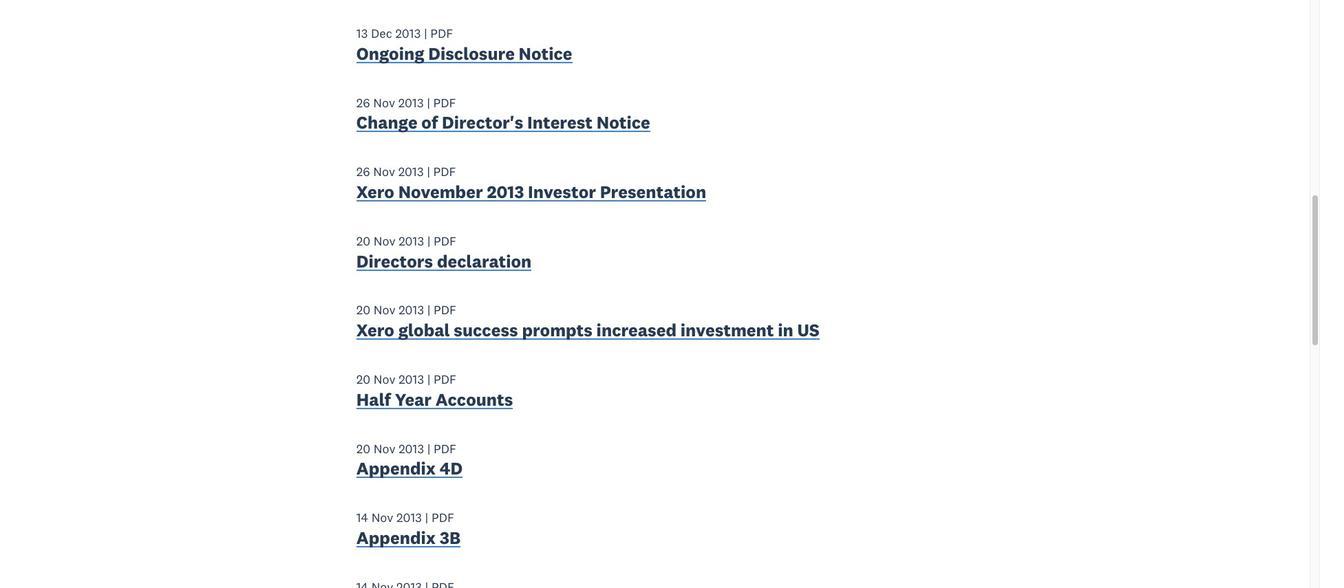 Task type: vqa. For each thing, say whether or not it's contained in the screenshot.


Task type: describe. For each thing, give the bounding box(es) containing it.
| for global
[[427, 303, 431, 318]]

pdf for declaration
[[434, 233, 456, 249]]

| for november
[[427, 164, 430, 180]]

13 dec 2013 | pdf ongoing disclosure notice
[[356, 25, 572, 65]]

of
[[422, 112, 438, 134]]

presentation
[[600, 181, 706, 203]]

2013 for of
[[398, 95, 424, 111]]

20 nov 2013 | pdf half year accounts
[[356, 372, 513, 411]]

20 nov 2013 | pdf directors declaration
[[356, 233, 532, 272]]

interest
[[527, 112, 593, 134]]

increased
[[597, 320, 677, 342]]

xero for xero november 2013 investor presentation
[[356, 181, 394, 203]]

half year accounts link
[[356, 389, 513, 414]]

2013 left investor
[[487, 181, 524, 203]]

nov for xero global success prompts increased investment in us
[[374, 303, 396, 318]]

change
[[356, 112, 418, 134]]

director's
[[442, 112, 523, 134]]

prompts
[[522, 320, 593, 342]]

26 nov 2013 | pdf xero november 2013 investor presentation
[[356, 164, 706, 203]]

4d
[[440, 458, 463, 480]]

20 nov 2013 | pdf appendix 4d
[[356, 441, 463, 480]]

| for year
[[427, 372, 431, 388]]

xero for xero global success prompts increased investment in us
[[356, 320, 394, 342]]

nov for appendix 3b
[[371, 510, 393, 526]]

notice inside 26 nov 2013 | pdf change of director's interest notice
[[597, 112, 650, 134]]

| for declaration
[[427, 233, 431, 249]]

| for disclosure
[[424, 25, 427, 41]]

appendix 3b link
[[356, 527, 461, 553]]

2013 for november
[[398, 164, 424, 180]]

2013 for declaration
[[399, 233, 424, 249]]

appendix for appendix 3b
[[356, 527, 436, 549]]

20 for xero
[[356, 303, 370, 318]]

xero global success prompts increased investment in us link
[[356, 320, 820, 345]]

nov for xero november 2013 investor presentation
[[373, 164, 395, 180]]

global
[[398, 320, 450, 342]]

2013 for 4d
[[399, 441, 424, 457]]

ongoing disclosure notice link
[[356, 42, 572, 68]]

investment
[[681, 320, 774, 342]]

year
[[395, 389, 432, 411]]

nov for half year accounts
[[374, 372, 396, 388]]



Task type: locate. For each thing, give the bounding box(es) containing it.
disclosure
[[428, 42, 515, 65]]

| up of
[[427, 95, 430, 111]]

1 vertical spatial 26
[[356, 164, 370, 180]]

notice inside 13 dec 2013 | pdf ongoing disclosure notice
[[519, 42, 572, 65]]

ongoing
[[356, 42, 424, 65]]

pdf for 4d
[[434, 441, 456, 457]]

xero november 2013 investor presentation link
[[356, 181, 706, 206]]

| up november
[[427, 164, 430, 180]]

2013 inside 20 nov 2013 | pdf half year accounts
[[399, 372, 424, 388]]

26 down 'change'
[[356, 164, 370, 180]]

pdf for of
[[433, 95, 456, 111]]

nov down directors
[[374, 303, 396, 318]]

xero inside 26 nov 2013 | pdf xero november 2013 investor presentation
[[356, 181, 394, 203]]

pdf
[[430, 25, 453, 41], [433, 95, 456, 111], [433, 164, 456, 180], [434, 233, 456, 249], [434, 303, 456, 318], [434, 372, 456, 388], [434, 441, 456, 457], [432, 510, 454, 526]]

20 inside 20 nov 2013 | pdf appendix 4d
[[356, 441, 370, 457]]

26 inside 26 nov 2013 | pdf xero november 2013 investor presentation
[[356, 164, 370, 180]]

0 horizontal spatial notice
[[519, 42, 572, 65]]

| inside 13 dec 2013 | pdf ongoing disclosure notice
[[424, 25, 427, 41]]

| up appendix 3b link
[[425, 510, 428, 526]]

3b
[[440, 527, 461, 549]]

pdf inside 13 dec 2013 | pdf ongoing disclosure notice
[[430, 25, 453, 41]]

|
[[424, 25, 427, 41], [427, 95, 430, 111], [427, 164, 430, 180], [427, 233, 431, 249], [427, 303, 431, 318], [427, 372, 431, 388], [427, 441, 431, 457], [425, 510, 428, 526]]

pdf up global
[[434, 303, 456, 318]]

2 20 from the top
[[356, 303, 370, 318]]

nov for directors declaration
[[374, 233, 396, 249]]

| inside 14 nov 2013 | pdf appendix 3b
[[425, 510, 428, 526]]

nov up appendix 4d link
[[374, 441, 396, 457]]

| up directors declaration link
[[427, 233, 431, 249]]

20 for directors
[[356, 233, 370, 249]]

| inside 20 nov 2013 | pdf appendix 4d
[[427, 441, 431, 457]]

1 vertical spatial appendix
[[356, 527, 436, 549]]

pdf up half year accounts link
[[434, 372, 456, 388]]

4 20 from the top
[[356, 441, 370, 457]]

pdf inside 20 nov 2013 | pdf xero global success prompts increased investment in us
[[434, 303, 456, 318]]

xero
[[356, 181, 394, 203], [356, 320, 394, 342]]

| up global
[[427, 303, 431, 318]]

xero left november
[[356, 181, 394, 203]]

2013 for 3b
[[397, 510, 422, 526]]

1 appendix from the top
[[356, 458, 436, 480]]

pdf inside 14 nov 2013 | pdf appendix 3b
[[432, 510, 454, 526]]

2013 up appendix 4d link
[[399, 441, 424, 457]]

appendix
[[356, 458, 436, 480], [356, 527, 436, 549]]

13
[[356, 25, 368, 41]]

| inside 26 nov 2013 | pdf change of director's interest notice
[[427, 95, 430, 111]]

1 26 from the top
[[356, 95, 370, 111]]

1 20 from the top
[[356, 233, 370, 249]]

| for 3b
[[425, 510, 428, 526]]

directors
[[356, 250, 433, 272]]

2013 inside 20 nov 2013 | pdf directors declaration
[[399, 233, 424, 249]]

1 vertical spatial xero
[[356, 320, 394, 342]]

2013
[[395, 25, 421, 41], [398, 95, 424, 111], [398, 164, 424, 180], [487, 181, 524, 203], [399, 233, 424, 249], [399, 303, 424, 318], [399, 372, 424, 388], [399, 441, 424, 457], [397, 510, 422, 526]]

pdf up november
[[433, 164, 456, 180]]

change of director's interest notice link
[[356, 112, 650, 137]]

appendix inside 20 nov 2013 | pdf appendix 4d
[[356, 458, 436, 480]]

20 inside 20 nov 2013 | pdf directors declaration
[[356, 233, 370, 249]]

2013 up november
[[398, 164, 424, 180]]

| inside 20 nov 2013 | pdf xero global success prompts increased investment in us
[[427, 303, 431, 318]]

20 for half
[[356, 372, 370, 388]]

3 20 from the top
[[356, 372, 370, 388]]

2013 inside 14 nov 2013 | pdf appendix 3b
[[397, 510, 422, 526]]

26 nov 2013 | pdf change of director's interest notice
[[356, 95, 650, 134]]

pdf up 4d
[[434, 441, 456, 457]]

2013 up year
[[399, 372, 424, 388]]

appendix for appendix 4d
[[356, 458, 436, 480]]

26 inside 26 nov 2013 | pdf change of director's interest notice
[[356, 95, 370, 111]]

nov inside 20 nov 2013 | pdf appendix 4d
[[374, 441, 396, 457]]

2013 for global
[[399, 303, 424, 318]]

nov down 'change'
[[373, 164, 395, 180]]

14 nov 2013 | pdf appendix 3b
[[356, 510, 461, 549]]

pdf inside 20 nov 2013 | pdf half year accounts
[[434, 372, 456, 388]]

dec
[[371, 25, 392, 41]]

investor
[[528, 181, 596, 203]]

| inside 20 nov 2013 | pdf half year accounts
[[427, 372, 431, 388]]

| up appendix 4d link
[[427, 441, 431, 457]]

pdf for november
[[433, 164, 456, 180]]

26 for xero
[[356, 164, 370, 180]]

pdf for disclosure
[[430, 25, 453, 41]]

nov
[[373, 95, 395, 111], [373, 164, 395, 180], [374, 233, 396, 249], [374, 303, 396, 318], [374, 372, 396, 388], [374, 441, 396, 457], [371, 510, 393, 526]]

2013 for disclosure
[[395, 25, 421, 41]]

26
[[356, 95, 370, 111], [356, 164, 370, 180]]

2013 for year
[[399, 372, 424, 388]]

20 up half
[[356, 372, 370, 388]]

notice
[[519, 42, 572, 65], [597, 112, 650, 134]]

nov inside 20 nov 2013 | pdf xero global success prompts increased investment in us
[[374, 303, 396, 318]]

| up ongoing
[[424, 25, 427, 41]]

pdf up of
[[433, 95, 456, 111]]

pdf for 3b
[[432, 510, 454, 526]]

| inside 26 nov 2013 | pdf xero november 2013 investor presentation
[[427, 164, 430, 180]]

20 inside 20 nov 2013 | pdf xero global success prompts increased investment in us
[[356, 303, 370, 318]]

20 up directors
[[356, 233, 370, 249]]

26 for change
[[356, 95, 370, 111]]

pdf for year
[[434, 372, 456, 388]]

2 26 from the top
[[356, 164, 370, 180]]

directors declaration link
[[356, 250, 532, 276]]

nov for appendix 4d
[[374, 441, 396, 457]]

pdf inside 20 nov 2013 | pdf appendix 4d
[[434, 441, 456, 457]]

pdf up ongoing disclosure notice link
[[430, 25, 453, 41]]

20 for appendix
[[356, 441, 370, 457]]

0 vertical spatial 26
[[356, 95, 370, 111]]

xero left global
[[356, 320, 394, 342]]

0 vertical spatial xero
[[356, 181, 394, 203]]

in
[[778, 320, 794, 342]]

nov inside 26 nov 2013 | pdf xero november 2013 investor presentation
[[373, 164, 395, 180]]

declaration
[[437, 250, 532, 272]]

nov inside 20 nov 2013 | pdf directors declaration
[[374, 233, 396, 249]]

pdf inside 26 nov 2013 | pdf xero november 2013 investor presentation
[[433, 164, 456, 180]]

20 inside 20 nov 2013 | pdf half year accounts
[[356, 372, 370, 388]]

half
[[356, 389, 391, 411]]

14
[[356, 510, 368, 526]]

nov up half
[[374, 372, 396, 388]]

20 down directors
[[356, 303, 370, 318]]

pdf inside 20 nov 2013 | pdf directors declaration
[[434, 233, 456, 249]]

nov up directors
[[374, 233, 396, 249]]

| up half year accounts link
[[427, 372, 431, 388]]

2013 up appendix 3b link
[[397, 510, 422, 526]]

2013 right dec
[[395, 25, 421, 41]]

nov right 14
[[371, 510, 393, 526]]

appendix left 4d
[[356, 458, 436, 480]]

nov inside 26 nov 2013 | pdf change of director's interest notice
[[373, 95, 395, 111]]

20
[[356, 233, 370, 249], [356, 303, 370, 318], [356, 372, 370, 388], [356, 441, 370, 457]]

2013 up global
[[399, 303, 424, 318]]

appendix 4d link
[[356, 458, 463, 483]]

us
[[797, 320, 820, 342]]

2013 inside 26 nov 2013 | pdf change of director's interest notice
[[398, 95, 424, 111]]

1 horizontal spatial notice
[[597, 112, 650, 134]]

pdf up directors declaration link
[[434, 233, 456, 249]]

2013 inside 20 nov 2013 | pdf appendix 4d
[[399, 441, 424, 457]]

0 vertical spatial appendix
[[356, 458, 436, 480]]

appendix inside 14 nov 2013 | pdf appendix 3b
[[356, 527, 436, 549]]

2013 inside 20 nov 2013 | pdf xero global success prompts increased investment in us
[[399, 303, 424, 318]]

nov inside 20 nov 2013 | pdf half year accounts
[[374, 372, 396, 388]]

xero inside 20 nov 2013 | pdf xero global success prompts increased investment in us
[[356, 320, 394, 342]]

| inside 20 nov 2013 | pdf directors declaration
[[427, 233, 431, 249]]

nov for change of director's interest notice
[[373, 95, 395, 111]]

20 nov 2013 | pdf xero global success prompts increased investment in us
[[356, 303, 820, 342]]

1 xero from the top
[[356, 181, 394, 203]]

appendix down 14
[[356, 527, 436, 549]]

pdf for global
[[434, 303, 456, 318]]

2013 inside 13 dec 2013 | pdf ongoing disclosure notice
[[395, 25, 421, 41]]

pdf inside 26 nov 2013 | pdf change of director's interest notice
[[433, 95, 456, 111]]

nov inside 14 nov 2013 | pdf appendix 3b
[[371, 510, 393, 526]]

| for of
[[427, 95, 430, 111]]

success
[[454, 320, 518, 342]]

november
[[398, 181, 483, 203]]

0 vertical spatial notice
[[519, 42, 572, 65]]

2013 up directors
[[399, 233, 424, 249]]

nov up 'change'
[[373, 95, 395, 111]]

20 down half
[[356, 441, 370, 457]]

pdf up the 3b
[[432, 510, 454, 526]]

2013 up of
[[398, 95, 424, 111]]

1 vertical spatial notice
[[597, 112, 650, 134]]

26 up 'change'
[[356, 95, 370, 111]]

2 appendix from the top
[[356, 527, 436, 549]]

accounts
[[436, 389, 513, 411]]

| for 4d
[[427, 441, 431, 457]]

2 xero from the top
[[356, 320, 394, 342]]



